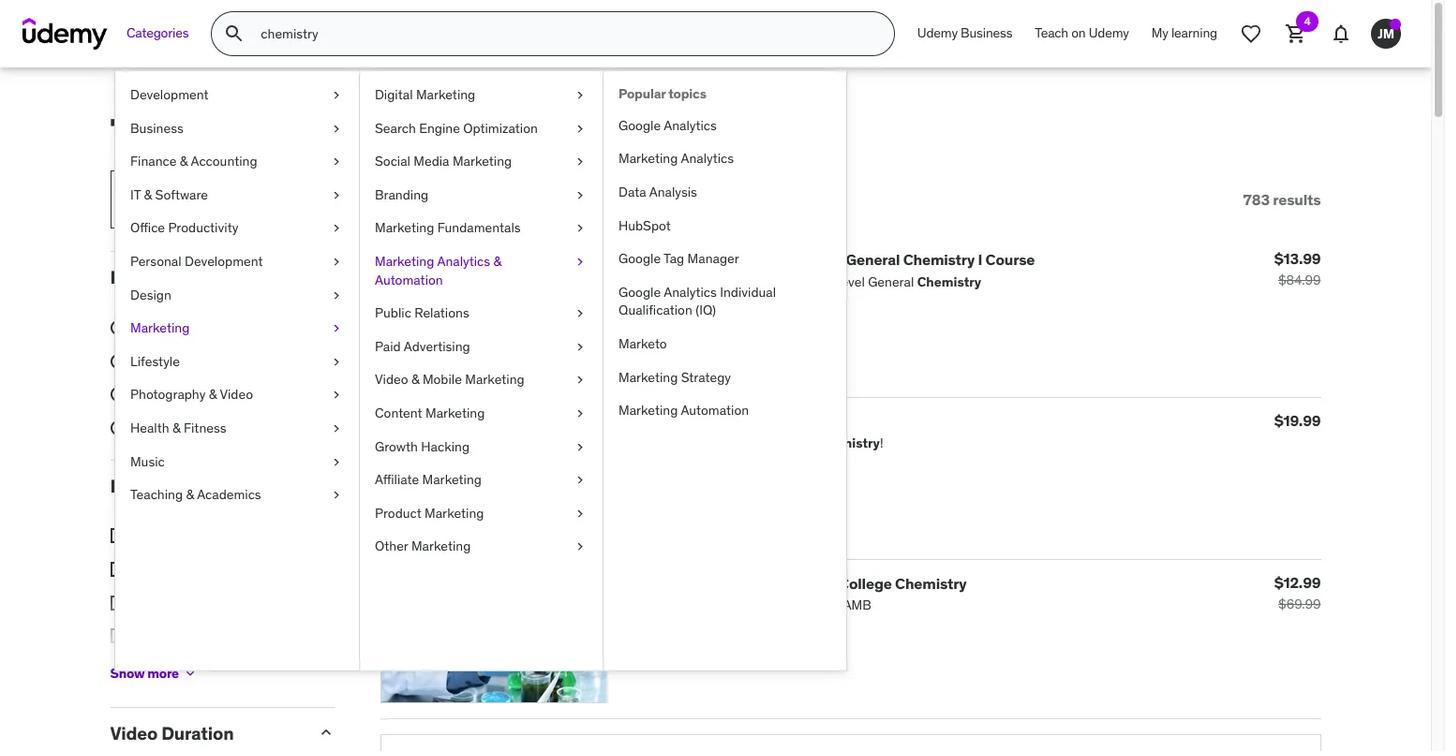 Task type: locate. For each thing, give the bounding box(es) containing it.
small image
[[316, 476, 335, 494], [316, 724, 335, 743]]

xsmall image for office productivity
[[329, 220, 344, 238]]

1 udemy from the left
[[917, 25, 958, 41]]

1 vertical spatial automation
[[681, 402, 749, 419]]

1 vertical spatial business
[[130, 120, 184, 136]]

1 horizontal spatial results
[[1273, 190, 1321, 209]]

1 vertical spatial complete
[[651, 574, 719, 593]]

hubspot link
[[604, 210, 846, 243]]

show
[[110, 665, 145, 682]]

k's
[[645, 251, 667, 269]]

& right teaching
[[186, 487, 194, 503]]

paid advertising link
[[360, 331, 603, 364]]

marketing inside social media marketing link
[[453, 153, 512, 170]]

2 small image from the top
[[316, 724, 335, 743]]

finance
[[130, 153, 177, 170]]

marketing down search engine optimization "link"
[[453, 153, 512, 170]]

xsmall image inside marketing fundamentals link
[[573, 220, 588, 238]]

& left the mobile
[[411, 371, 419, 388]]

0 vertical spatial complete
[[670, 251, 738, 269]]

xsmall image for other marketing
[[573, 538, 588, 557]]

783 results
[[1243, 190, 1321, 209]]

marketing analytics
[[619, 150, 734, 167]]

photography
[[130, 386, 206, 403]]

783 results status
[[1243, 190, 1321, 209]]

udemy inside teach on udemy link
[[1089, 25, 1129, 41]]

xsmall image for affiliate marketing
[[573, 472, 588, 490]]

783
[[110, 111, 164, 149], [1243, 190, 1270, 209]]

popular
[[619, 85, 666, 102]]

video & mobile marketing
[[375, 371, 525, 388]]

xsmall image inside health & fitness link
[[329, 420, 344, 438]]

1 vertical spatial chemistry
[[895, 574, 967, 593]]

analytics for marketing analytics & automation
[[437, 253, 490, 270]]

video & mobile marketing link
[[360, 364, 603, 397]]

finance & accounting
[[130, 153, 257, 170]]

data analysis link
[[604, 176, 846, 210]]

video down show
[[110, 723, 158, 745]]

analytics up (iq)
[[664, 284, 717, 301]]

& for photography & video
[[209, 386, 217, 403]]

xsmall image inside show more button
[[183, 667, 198, 682]]

0 vertical spatial small image
[[316, 476, 335, 494]]

analytics inside google analytics individual qualification (iq)
[[664, 284, 717, 301]]

it
[[130, 186, 141, 203]]

marketing down the paid advertising link
[[465, 371, 525, 388]]

development
[[130, 86, 209, 103], [185, 253, 263, 270]]

learning
[[1171, 25, 1218, 41]]

duration
[[161, 723, 234, 745]]

music link
[[115, 446, 359, 479]]

xsmall image inside marketing link
[[329, 320, 344, 338]]

growth hacking
[[375, 438, 470, 455]]

marketing down product marketing at the bottom left of the page
[[411, 538, 471, 555]]

783 inside status
[[1243, 190, 1270, 209]]

xsmall image inside other marketing link
[[573, 538, 588, 557]]

teaching & academics
[[130, 487, 261, 503]]

1 small image from the top
[[316, 476, 335, 494]]

fitness
[[184, 420, 226, 437]]

language
[[110, 475, 192, 497]]

xsmall image inside business link
[[329, 120, 344, 138]]

music
[[130, 453, 165, 470]]

& inside "link"
[[186, 487, 194, 503]]

xsmall image for music
[[329, 453, 344, 472]]

up for 3.0 & up
[[235, 419, 250, 436]]

marketing down "branding" at the left top of the page
[[375, 220, 434, 237]]

digital
[[375, 86, 413, 103]]

teaching
[[130, 487, 183, 503]]

analytics down google analytics link
[[681, 150, 734, 167]]

accounting
[[191, 153, 257, 170]]

& up 3.0
[[209, 386, 217, 403]]

academics
[[197, 487, 261, 503]]

xsmall image inside office productivity link
[[329, 220, 344, 238]]

xsmall image for social media marketing
[[573, 153, 588, 171]]

3.0 & up
[[202, 419, 250, 436]]

xsmall image inside the paid advertising link
[[573, 338, 588, 356]]

marketing inside digital marketing link
[[416, 86, 475, 103]]

marketing down hacking
[[422, 472, 482, 488]]

wishlist image
[[1240, 22, 1263, 45]]

google inside google tag manager 'link'
[[619, 250, 661, 267]]

1 vertical spatial small image
[[316, 724, 335, 743]]

& for 3.0 & up
[[224, 419, 232, 436]]

0 vertical spatial chemistry
[[903, 251, 975, 269]]

xsmall image inside product marketing "link"
[[573, 505, 588, 523]]

data
[[619, 184, 646, 201]]

marketing inside content marketing link
[[426, 405, 485, 422]]

public relations
[[375, 305, 469, 322]]

1 vertical spatial up
[[235, 419, 250, 436]]

1 vertical spatial google
[[619, 250, 661, 267]]

video down paid
[[375, 371, 408, 388]]

submit search image
[[223, 22, 246, 45]]

product marketing link
[[360, 497, 603, 531]]

xsmall image inside teaching & academics "link"
[[329, 487, 344, 505]]

data analysis
[[619, 184, 697, 201]]

udemy business
[[917, 25, 1013, 41]]

4 link
[[1274, 11, 1319, 56]]

marketing up lifestyle on the top left of page
[[130, 320, 190, 337]]

marketing down video & mobile marketing
[[426, 405, 485, 422]]

results up $13.99
[[1273, 190, 1321, 209]]

advertising
[[404, 338, 470, 355]]

categories button
[[115, 11, 200, 56]]

up right 3.0
[[235, 419, 250, 436]]

xsmall image
[[573, 120, 588, 138], [329, 186, 344, 205], [329, 220, 344, 238], [329, 253, 344, 271], [573, 253, 588, 271], [329, 286, 344, 305], [329, 353, 344, 371], [573, 371, 588, 390], [573, 405, 588, 423], [573, 438, 588, 457], [573, 472, 588, 490], [573, 505, 588, 523], [183, 667, 198, 682]]

& for health & fitness
[[172, 420, 180, 437]]

2 horizontal spatial video
[[375, 371, 408, 388]]

& right finance
[[180, 153, 188, 170]]

development down categories dropdown button
[[130, 86, 209, 103]]

analytics
[[664, 117, 717, 134], [681, 150, 734, 167], [437, 253, 490, 270], [664, 284, 717, 301]]

marketing inside marketing automation link
[[619, 402, 678, 419]]

xsmall image
[[329, 86, 344, 105], [573, 86, 588, 105], [329, 120, 344, 138], [329, 153, 344, 171], [573, 153, 588, 171], [573, 186, 588, 205], [573, 220, 588, 238], [573, 305, 588, 323], [329, 320, 344, 338], [573, 338, 588, 356], [329, 386, 344, 405], [329, 420, 344, 438], [329, 453, 344, 472], [329, 487, 344, 505], [110, 529, 125, 544], [573, 538, 588, 557], [110, 562, 125, 577], [110, 596, 125, 611], [110, 629, 125, 644]]

xsmall image inside finance & accounting link
[[329, 153, 344, 171]]

social
[[375, 153, 411, 170]]

xsmall image inside it & software link
[[329, 186, 344, 205]]

marketing up engine
[[416, 86, 475, 103]]

google inside google analytics link
[[619, 117, 661, 134]]

& right 3.5
[[224, 386, 232, 402]]

chemistry left i
[[903, 251, 975, 269]]

results up accounting
[[170, 111, 268, 149]]

qualification
[[619, 302, 692, 319]]

xsmall image for show more
[[183, 667, 198, 682]]

xsmall image inside development link
[[329, 86, 344, 105]]

google for google analytics individual qualification (iq)
[[619, 284, 661, 301]]

xsmall image for teaching & academics
[[329, 487, 344, 505]]

2 udemy from the left
[[1089, 25, 1129, 41]]

xsmall image for marketing
[[329, 320, 344, 338]]

business
[[961, 25, 1013, 41], [130, 120, 184, 136]]

lifestyle
[[130, 353, 180, 370]]

video
[[375, 371, 408, 388], [220, 386, 253, 403], [110, 723, 158, 745]]

google down popular
[[619, 117, 661, 134]]

business left teach
[[961, 25, 1013, 41]]

0 vertical spatial automation
[[375, 271, 443, 288]]

small image
[[122, 191, 141, 209]]

0 vertical spatial google
[[619, 117, 661, 134]]

xsmall image inside 'personal development' link
[[329, 253, 344, 271]]

chemistry right college
[[895, 574, 967, 593]]

complete right the
[[651, 574, 719, 593]]

marketing analytics & automation element
[[603, 71, 846, 671]]

xsmall image for growth hacking
[[573, 438, 588, 457]]

google tag manager
[[619, 250, 739, 267]]

google inside google analytics individual qualification (iq)
[[619, 284, 661, 301]]

personal
[[130, 253, 181, 270]]

teach on udemy link
[[1024, 11, 1140, 56]]

xsmall image inside public relations link
[[573, 305, 588, 323]]

automation inside marketing analytics & automation
[[375, 271, 443, 288]]

video duration
[[110, 723, 234, 745]]

xsmall image for design
[[329, 286, 344, 305]]

small image for language
[[316, 476, 335, 494]]

1 vertical spatial results
[[1273, 190, 1321, 209]]

xsmall image inside 'affiliate marketing' "link"
[[573, 472, 588, 490]]

& right it
[[144, 186, 152, 203]]

marketing down marketo
[[619, 369, 678, 386]]

automation down marketing strategy link
[[681, 402, 749, 419]]

marketing link
[[115, 312, 359, 346]]

xsmall image inside branding link
[[573, 186, 588, 205]]

xsmall image inside search engine optimization "link"
[[573, 120, 588, 138]]

& right 3.0
[[224, 419, 232, 436]]

xsmall image for development
[[329, 86, 344, 105]]

0 horizontal spatial business
[[130, 120, 184, 136]]

0 vertical spatial 783
[[110, 111, 164, 149]]

& for teaching & academics
[[186, 487, 194, 503]]

up right 3.5
[[235, 386, 250, 402]]

development down office productivity link
[[185, 253, 263, 270]]

marketing analytics link
[[604, 143, 846, 176]]

tag
[[664, 250, 684, 267]]

marketing inside marketing strategy link
[[619, 369, 678, 386]]

marketing inside product marketing "link"
[[425, 505, 484, 522]]

design link
[[115, 279, 359, 312]]

1 google from the top
[[619, 117, 661, 134]]

& inside marketing analytics & automation
[[493, 253, 502, 270]]

complete down hubspot link
[[670, 251, 738, 269]]

xsmall image for product marketing
[[573, 505, 588, 523]]

marketing inside marketing analytics link
[[619, 150, 678, 167]]

3 google from the top
[[619, 284, 661, 301]]

search engine optimization link
[[360, 112, 603, 145]]

0 horizontal spatial results
[[170, 111, 268, 149]]

$84.99
[[1278, 272, 1321, 289]]

xsmall image inside marketing analytics & automation link
[[573, 253, 588, 271]]

0 horizontal spatial video
[[110, 723, 158, 745]]

xsmall image inside content marketing link
[[573, 405, 588, 423]]

2 google from the top
[[619, 250, 661, 267]]

xsmall image inside video & mobile marketing link
[[573, 371, 588, 390]]

xsmall image inside social media marketing link
[[573, 153, 588, 171]]

& for 3.5 & up
[[224, 386, 232, 402]]

0 vertical spatial business
[[961, 25, 1013, 41]]

it & software link
[[115, 179, 359, 212]]

google analytics individual qualification (iq)
[[619, 284, 776, 319]]

video down lifestyle link
[[220, 386, 253, 403]]

0 horizontal spatial udemy
[[917, 25, 958, 41]]

google up qualification
[[619, 284, 661, 301]]

the complete high school and college chemistry
[[622, 574, 967, 593]]

xsmall image inside digital marketing link
[[573, 86, 588, 105]]

photography & video link
[[115, 379, 359, 412]]

0 horizontal spatial 783
[[110, 111, 164, 149]]

marketing strategy link
[[604, 361, 846, 395]]

analytics inside marketing analytics & automation
[[437, 253, 490, 270]]

xsmall image inside design link
[[329, 286, 344, 305]]

content
[[375, 405, 422, 422]]

1 horizontal spatial 783
[[1243, 190, 1270, 209]]

ratings button
[[110, 267, 301, 289]]

business up finance
[[130, 120, 184, 136]]

xsmall image for it & software
[[329, 186, 344, 205]]

google down hubspot
[[619, 250, 661, 267]]

semester
[[776, 251, 843, 269]]

google analytics
[[619, 117, 717, 134]]

0 vertical spatial up
[[235, 386, 250, 402]]

show more
[[110, 665, 179, 682]]

up
[[235, 386, 250, 402], [235, 419, 250, 436]]

automation up public relations
[[375, 271, 443, 288]]

marketing down marketing strategy
[[619, 402, 678, 419]]

health
[[130, 420, 169, 437]]

1 horizontal spatial udemy
[[1089, 25, 1129, 41]]

xsmall image inside lifestyle link
[[329, 353, 344, 371]]

"chemistry"
[[320, 111, 491, 149]]

1 horizontal spatial business
[[961, 25, 1013, 41]]

results
[[170, 111, 268, 149], [1273, 190, 1321, 209]]

growth hacking link
[[360, 431, 603, 464]]

& down marketing fundamentals link
[[493, 253, 502, 270]]

marketing up public
[[375, 253, 434, 270]]

marketing down 'affiliate marketing' "link"
[[425, 505, 484, 522]]

show more button
[[110, 655, 198, 693]]

analytics for google analytics individual qualification (iq)
[[664, 284, 717, 301]]

& right health
[[172, 420, 180, 437]]

0 horizontal spatial automation
[[375, 271, 443, 288]]

2 vertical spatial google
[[619, 284, 661, 301]]

the
[[622, 574, 648, 593]]

xsmall image inside photography & video link
[[329, 386, 344, 405]]

xsmall image inside the growth hacking link
[[573, 438, 588, 457]]

results inside status
[[1273, 190, 1321, 209]]

marketing up data analysis
[[619, 150, 678, 167]]

health & fitness link
[[115, 412, 359, 446]]

marketing fundamentals
[[375, 220, 521, 237]]

xsmall image inside the music link
[[329, 453, 344, 472]]

1 vertical spatial 783
[[1243, 190, 1270, 209]]

analytics down fundamentals
[[437, 253, 490, 270]]

3.0
[[202, 419, 221, 436]]

analytics down "topics" at left top
[[664, 117, 717, 134]]

results for 783 results for "chemistry"
[[170, 111, 268, 149]]

0 vertical spatial results
[[170, 111, 268, 149]]

dr. k's complete first semester general chemistry i course
[[622, 251, 1035, 269]]



Task type: describe. For each thing, give the bounding box(es) containing it.
office
[[130, 220, 165, 237]]

ratings
[[110, 267, 174, 289]]

dr.
[[622, 251, 642, 269]]

development link
[[115, 79, 359, 112]]

4
[[1304, 14, 1311, 28]]

and
[[810, 574, 836, 593]]

other
[[375, 538, 408, 555]]

public
[[375, 305, 411, 322]]

google analytics individual qualification (iq) link
[[604, 276, 846, 328]]

search engine optimization
[[375, 120, 538, 136]]

on
[[1071, 25, 1086, 41]]

for
[[274, 111, 314, 149]]

xsmall image for video & mobile marketing
[[573, 371, 588, 390]]

marketing inside marketing fundamentals link
[[375, 220, 434, 237]]

my learning link
[[1140, 11, 1229, 56]]

analytics for marketing analytics
[[681, 150, 734, 167]]

language button
[[110, 475, 301, 497]]

udemy business link
[[906, 11, 1024, 56]]

xsmall image for marketing fundamentals
[[573, 220, 588, 238]]

high
[[722, 574, 755, 593]]

xsmall image for photography & video
[[329, 386, 344, 405]]

marketing analytics & automation
[[375, 253, 502, 288]]

marketing automation
[[619, 402, 749, 419]]

hubspot
[[619, 217, 671, 234]]

first
[[741, 251, 773, 269]]

xsmall image for marketing analytics & automation
[[573, 253, 588, 271]]

$19.99
[[1275, 411, 1321, 430]]

video duration button
[[110, 723, 301, 745]]

optimization
[[463, 120, 538, 136]]

google for google analytics
[[619, 117, 661, 134]]

paid advertising
[[375, 338, 470, 355]]

digital marketing
[[375, 86, 475, 103]]

marketing inside other marketing link
[[411, 538, 471, 555]]

public relations link
[[360, 297, 603, 331]]

office productivity link
[[115, 212, 359, 246]]

google tag manager link
[[604, 243, 846, 276]]

product marketing
[[375, 505, 484, 522]]

783 for 783 results
[[1243, 190, 1270, 209]]

productivity
[[168, 220, 238, 237]]

office productivity
[[130, 220, 238, 237]]

strategy
[[681, 369, 731, 386]]

marketing inside marketing link
[[130, 320, 190, 337]]

general
[[846, 251, 900, 269]]

& for finance & accounting
[[180, 153, 188, 170]]

1 horizontal spatial automation
[[681, 402, 749, 419]]

google analytics link
[[604, 109, 846, 143]]

xsmall image for business
[[329, 120, 344, 138]]

xsmall image for finance & accounting
[[329, 153, 344, 171]]

marketo link
[[604, 328, 846, 361]]

xsmall image for content marketing
[[573, 405, 588, 423]]

popular topics
[[619, 85, 706, 102]]

content marketing
[[375, 405, 485, 422]]

affiliate marketing
[[375, 472, 482, 488]]

marketing inside 'affiliate marketing' "link"
[[422, 472, 482, 488]]

categories
[[127, 25, 189, 41]]

xsmall image for lifestyle
[[329, 353, 344, 371]]

shopping cart with 4 items image
[[1285, 22, 1307, 45]]

783 for 783 results for "chemistry"
[[110, 111, 164, 149]]

chemistry for college
[[895, 574, 967, 593]]

college
[[839, 574, 892, 593]]

filter
[[145, 190, 181, 209]]

more
[[147, 665, 179, 682]]

1 horizontal spatial video
[[220, 386, 253, 403]]

$12.99 $69.99
[[1274, 573, 1321, 613]]

up for 3.5 & up
[[235, 386, 250, 402]]

$69.99
[[1278, 596, 1321, 613]]

0 vertical spatial development
[[130, 86, 209, 103]]

& for it & software
[[144, 186, 152, 203]]

affiliate
[[375, 472, 419, 488]]

analysis
[[649, 184, 697, 201]]

3.5
[[202, 386, 220, 402]]

mobile
[[423, 371, 462, 388]]

xsmall image for branding
[[573, 186, 588, 205]]

hacking
[[421, 438, 470, 455]]

digital marketing link
[[360, 79, 603, 112]]

xsmall image for paid advertising
[[573, 338, 588, 356]]

xsmall image for health & fitness
[[329, 420, 344, 438]]

dr. k's complete first semester general chemistry i course link
[[622, 251, 1035, 269]]

marketing fundamentals link
[[360, 212, 603, 246]]

filter button
[[110, 171, 193, 229]]

search
[[375, 120, 416, 136]]

paid
[[375, 338, 401, 355]]

manager
[[688, 250, 739, 267]]

results for 783 results
[[1273, 190, 1321, 209]]

xsmall image for search engine optimization
[[573, 120, 588, 138]]

personal development link
[[115, 246, 359, 279]]

marketing inside marketing analytics & automation
[[375, 253, 434, 270]]

software
[[155, 186, 208, 203]]

video for video duration
[[110, 723, 158, 745]]

health & fitness
[[130, 420, 226, 437]]

1 vertical spatial development
[[185, 253, 263, 270]]

& for video & mobile marketing
[[411, 371, 419, 388]]

social media marketing
[[375, 153, 512, 170]]

xsmall image for digital marketing
[[573, 86, 588, 105]]

teach
[[1035, 25, 1069, 41]]

individual
[[720, 284, 776, 301]]

xsmall image for public relations
[[573, 305, 588, 323]]

xsmall image for personal development
[[329, 253, 344, 271]]

notifications image
[[1330, 22, 1352, 45]]

course
[[986, 251, 1035, 269]]

small image for video duration
[[316, 724, 335, 743]]

$12.99
[[1274, 573, 1321, 592]]

school
[[758, 574, 806, 593]]

product
[[375, 505, 422, 522]]

google for google tag manager
[[619, 250, 661, 267]]

Search for anything text field
[[257, 18, 872, 50]]

(iq)
[[696, 302, 716, 319]]

udemy image
[[22, 18, 108, 50]]

design
[[130, 286, 171, 303]]

affiliate marketing link
[[360, 464, 603, 497]]

other marketing link
[[360, 531, 603, 564]]

teach on udemy
[[1035, 25, 1129, 41]]

marketo
[[619, 336, 667, 352]]

video for video & mobile marketing
[[375, 371, 408, 388]]

you have alerts image
[[1390, 19, 1401, 30]]

business link
[[115, 112, 359, 145]]

marketing inside video & mobile marketing link
[[465, 371, 525, 388]]

personal development
[[130, 253, 263, 270]]

$13.99 $84.99
[[1274, 250, 1321, 289]]

udemy inside udemy business link
[[917, 25, 958, 41]]

analytics for google analytics
[[664, 117, 717, 134]]

chemistry for general
[[903, 251, 975, 269]]



Task type: vqa. For each thing, say whether or not it's contained in the screenshot.
Krista
no



